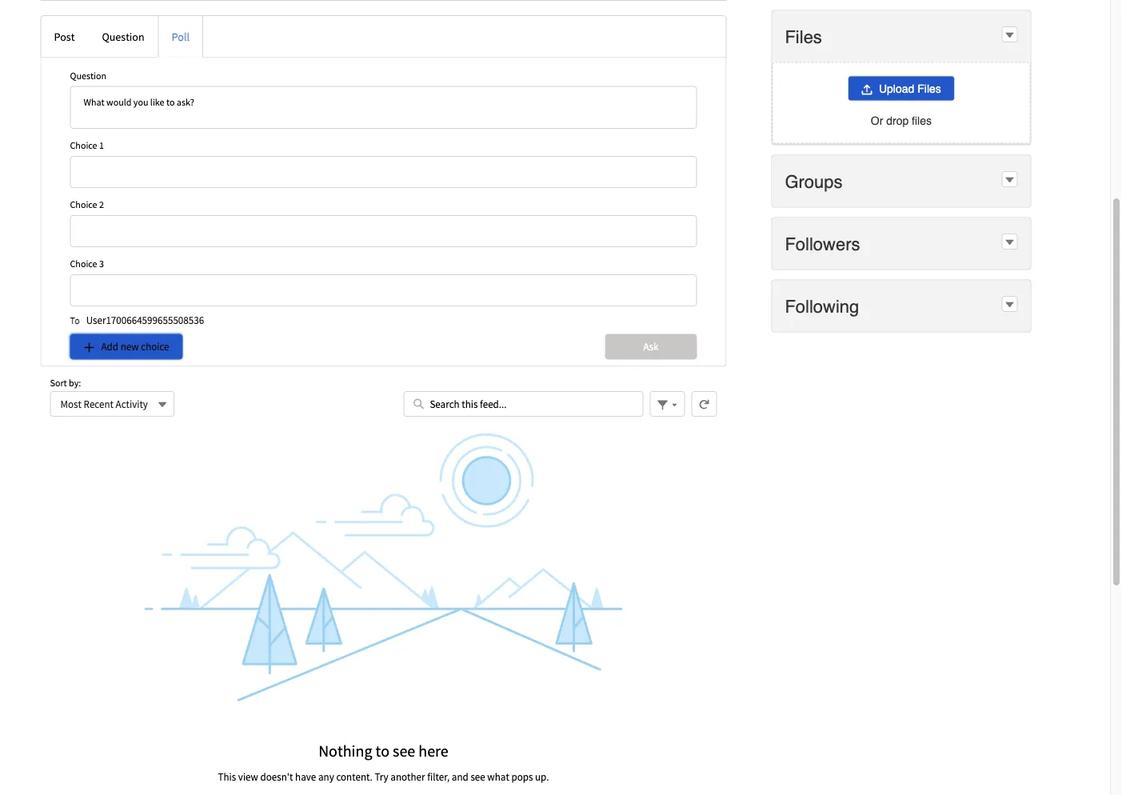Task type: describe. For each thing, give the bounding box(es) containing it.
filter,
[[428, 771, 450, 784]]

ask button
[[605, 334, 697, 360]]

to
[[70, 314, 80, 327]]

1 vertical spatial question
[[70, 69, 106, 82]]

or
[[871, 114, 884, 127]]

nothing to see here
[[319, 741, 449, 761]]

have
[[295, 771, 316, 784]]

1 vertical spatial files
[[918, 82, 942, 95]]

Search this feed... search field
[[404, 392, 644, 417]]

nothing to see here status
[[40, 703, 727, 784]]

post link
[[41, 16, 88, 57]]

1 vertical spatial see
[[471, 771, 486, 784]]

sort by:
[[50, 377, 81, 389]]

any
[[318, 771, 334, 784]]

what
[[488, 771, 510, 784]]

choice 2
[[70, 199, 104, 211]]

to user1700664599655508536
[[70, 313, 204, 327]]

followers
[[786, 234, 861, 254]]

files element
[[772, 10, 1032, 145]]

Choice 1 text field
[[70, 156, 697, 188]]

this view doesn't have any content. try another filter, and see what pops up.
[[218, 771, 549, 784]]

recent
[[84, 398, 114, 411]]

files
[[913, 114, 932, 127]]

view
[[238, 771, 258, 784]]

text default image for followers
[[1005, 237, 1016, 248]]

and
[[452, 771, 469, 784]]

text default image for following
[[1005, 299, 1016, 311]]

choice for choice 3
[[70, 258, 97, 270]]

Choice 3 text field
[[70, 275, 697, 307]]

or drop files
[[871, 114, 932, 127]]

groups link
[[786, 170, 846, 192]]

text default image
[[1005, 175, 1016, 186]]

choice 1
[[70, 139, 104, 152]]

0 vertical spatial question
[[102, 29, 145, 44]]



Task type: locate. For each thing, give the bounding box(es) containing it.
choice 3
[[70, 258, 104, 270]]

most
[[60, 398, 82, 411]]

most recent activity
[[60, 398, 148, 411]]

pops
[[512, 771, 533, 784]]

1 vertical spatial choice
[[70, 199, 97, 211]]

2 vertical spatial choice
[[70, 258, 97, 270]]

this
[[218, 771, 236, 784]]

drop
[[887, 114, 909, 127]]

try
[[375, 771, 389, 784]]

following link
[[786, 295, 863, 317]]

choice for choice 1
[[70, 139, 97, 152]]

text default image
[[1005, 30, 1016, 41], [1005, 237, 1016, 248], [1005, 299, 1016, 311]]

by:
[[69, 377, 81, 389]]

3 choice from the top
[[70, 258, 97, 270]]

add
[[101, 340, 118, 353]]

0 vertical spatial text default image
[[1005, 30, 1016, 41]]

add new choice button
[[70, 334, 183, 360]]

another
[[391, 771, 425, 784]]

sort
[[50, 377, 67, 389]]

groups
[[786, 171, 843, 192]]

0 vertical spatial see
[[393, 741, 416, 761]]

3 text default image from the top
[[1005, 299, 1016, 311]]

nothing
[[319, 741, 373, 761]]

0 horizontal spatial see
[[393, 741, 416, 761]]

up.
[[535, 771, 549, 784]]

question down post link
[[70, 69, 106, 82]]

2 vertical spatial text default image
[[1005, 299, 1016, 311]]

add new choice
[[101, 340, 169, 353]]

activity
[[116, 398, 148, 411]]

content.
[[336, 771, 373, 784]]

upload
[[880, 82, 915, 95]]

here
[[419, 741, 449, 761]]

poll
[[172, 29, 190, 44]]

2 text default image from the top
[[1005, 237, 1016, 248]]

choice left '3'
[[70, 258, 97, 270]]

text default image for files
[[1005, 30, 1016, 41]]

poll link
[[158, 16, 203, 57]]

files link
[[786, 25, 826, 47]]

see right to
[[393, 741, 416, 761]]

to
[[376, 741, 390, 761]]

new
[[121, 340, 139, 353]]

2 choice from the top
[[70, 199, 97, 211]]

choice left 1
[[70, 139, 97, 152]]

following
[[786, 296, 860, 316]]

doesn't
[[261, 771, 293, 784]]

choice
[[70, 139, 97, 152], [70, 199, 97, 211], [70, 258, 97, 270]]

choice left 2
[[70, 199, 97, 211]]

2
[[99, 199, 104, 211]]

choice
[[141, 340, 169, 353]]

3
[[99, 258, 104, 270]]

followers link
[[786, 233, 864, 255]]

question link
[[88, 16, 158, 57]]

1 vertical spatial text default image
[[1005, 237, 1016, 248]]

user1700664599655508536
[[86, 313, 204, 327]]

Sort by: button
[[50, 392, 174, 417]]

0 vertical spatial choice
[[70, 139, 97, 152]]

0 vertical spatial files
[[786, 26, 823, 47]]

see right 'and'
[[471, 771, 486, 784]]

choice for choice 2
[[70, 199, 97, 211]]

1
[[99, 139, 104, 152]]

ask
[[644, 340, 659, 353]]

1 horizontal spatial files
[[918, 82, 942, 95]]

0 horizontal spatial files
[[786, 26, 823, 47]]

1 horizontal spatial see
[[471, 771, 486, 784]]

nothing to see here tab panel
[[40, 15, 727, 794]]

question
[[102, 29, 145, 44], [70, 69, 106, 82]]

1 text default image from the top
[[1005, 30, 1016, 41]]

question left 'poll'
[[102, 29, 145, 44]]

tab list
[[40, 0, 727, 1]]

upload files
[[880, 82, 942, 95]]

files
[[786, 26, 823, 47], [918, 82, 942, 95]]

1 choice from the top
[[70, 139, 97, 152]]

post
[[54, 29, 75, 44]]

Question text field
[[70, 86, 697, 129]]

Choice 2 text field
[[70, 215, 697, 247]]

text default image inside files element
[[1005, 30, 1016, 41]]

see
[[393, 741, 416, 761], [471, 771, 486, 784]]



Task type: vqa. For each thing, say whether or not it's contained in the screenshot.
text default image to the middle
yes



